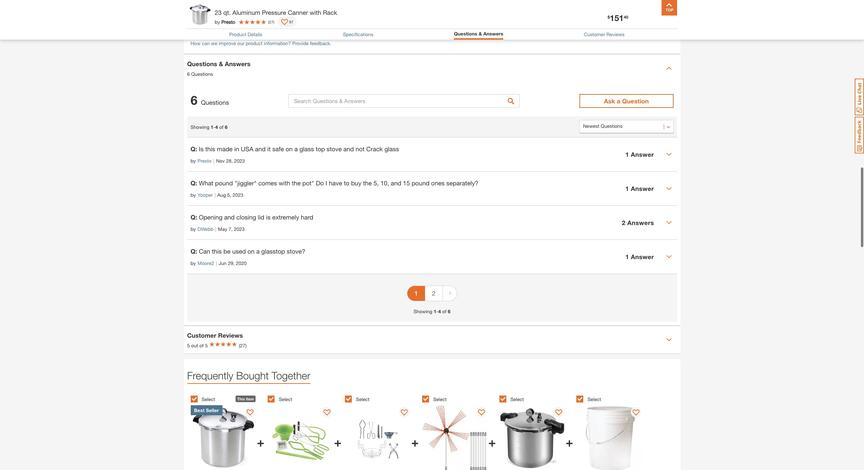 Task type: vqa. For each thing, say whether or not it's contained in the screenshot.
that
no



Task type: describe. For each thing, give the bounding box(es) containing it.
answers for questions & answers
[[483, 31, 503, 37]]

)
[[273, 19, 274, 24]]

is
[[266, 214, 271, 221]]

2 pound from the left
[[412, 179, 430, 187]]

top button
[[662, 0, 677, 16]]

used
[[232, 248, 246, 255]]

be
[[224, 248, 231, 255]]

rouge
[[250, 13, 266, 20]]

how can we improve our product information? provide feedback. link
[[191, 40, 331, 46]]

$
[[608, 14, 610, 20]]

product image image
[[189, 3, 211, 26]]

1 for what pound "jiggler" comes with the pot" do i have to buy the 5, 10, and 15 pound ones separately?
[[626, 185, 629, 192]]

safe
[[272, 145, 284, 153]]

Search Questions & Answers text field
[[289, 94, 520, 108]]

provide
[[292, 40, 309, 46]]

1 5 from the left
[[187, 343, 190, 349]]

out
[[191, 343, 198, 349]]

a inside ask a question button
[[617, 97, 621, 105]]

questions inside 6 questions
[[201, 99, 229, 106]]

frequently bought together
[[187, 370, 310, 382]]

2 for 2 answers
[[622, 219, 626, 227]]

2 5 from the left
[[205, 343, 208, 349]]

0 vertical spatial showing
[[191, 124, 209, 130]]

q: can this be used on a glasstop stove?
[[191, 248, 305, 255]]

& for questions & answers 6 questions
[[219, 60, 223, 67]]

10,
[[381, 179, 389, 187]]

may
[[218, 226, 227, 232]]

27
[[269, 19, 273, 24]]

top
[[316, 145, 325, 153]]

12 years limited
[[315, 16, 351, 21]]

1 pound from the left
[[215, 179, 233, 187]]

1 horizontal spatial showing 1 - 4 of 6
[[414, 309, 451, 315]]

is
[[199, 145, 204, 153]]

feedback link image
[[855, 117, 864, 154]]

frequently
[[187, 370, 233, 382]]

2 the from the left
[[363, 179, 372, 187]]

nov
[[216, 158, 225, 164]]

yooper
[[198, 192, 213, 198]]

23 qt. aluminum pressure canner with rack
[[215, 9, 337, 16]]

lid
[[258, 214, 264, 221]]

by moore2 | jun 29, 2020
[[191, 261, 247, 266]]

1 horizontal spatial 4
[[438, 309, 441, 315]]

in
[[234, 145, 239, 153]]

can
[[202, 40, 210, 46]]

22 qt. aluminum stovetop pressure cooker with built-in pressure dial gauge image
[[500, 406, 566, 471]]

1 for can this be used on a glasstop stove?
[[626, 253, 629, 261]]

questions element
[[187, 137, 677, 274]]

question
[[622, 97, 649, 105]]

1 answer for glass
[[626, 151, 654, 158]]

warranty
[[224, 16, 243, 21]]

select for 3 / 6 group
[[356, 397, 370, 403]]

0 vertical spatial reviews
[[607, 31, 625, 37]]

0 horizontal spatial 5,
[[227, 192, 231, 198]]

display image inside 1 / 6 group
[[247, 410, 254, 417]]

q: for q: is this made in usa and it safe on a glass top stove and not crack glass
[[191, 145, 197, 153]]

q: for q: what pound "jiggler" comes with the pot" do i have to buy the 5, 10, and 15 pound ones separately?
[[191, 179, 197, 187]]

3 / 6 group
[[345, 392, 419, 471]]

dwebb button
[[198, 226, 214, 233]]

28,
[[226, 158, 233, 164]]

baton
[[233, 13, 248, 20]]

6 / 6 group
[[577, 392, 651, 471]]

12
[[315, 16, 320, 21]]

6 inside questions & answers 6 questions
[[187, 71, 190, 77]]

ask
[[604, 97, 615, 105]]

moore2 button
[[198, 260, 214, 267]]

3 answer from the top
[[631, 253, 654, 261]]

manufacturer
[[194, 16, 223, 21]]

opening
[[199, 214, 223, 221]]

what
[[199, 179, 213, 187]]

and left it
[[255, 145, 266, 153]]

details
[[248, 31, 262, 37]]

select for 2 / 6 group
[[279, 397, 292, 403]]

chimney sweep kit 26 ft. l chimney cleaning tool kits with 8 nylon flexible rods chimney brush kit fireplace tool image
[[422, 406, 489, 471]]

q: for q: opening and closing lid is extremely hard
[[191, 214, 197, 221]]

| for what
[[215, 192, 216, 198]]

best seller
[[194, 408, 219, 414]]

2023 for "jiggler"
[[233, 192, 243, 198]]

closing
[[236, 214, 256, 221]]

years
[[322, 16, 333, 21]]

2 vertical spatial of
[[200, 343, 204, 349]]

stove?
[[287, 248, 305, 255]]

this for be
[[212, 248, 222, 255]]

ask a question button
[[580, 94, 674, 108]]

9pm
[[261, 13, 273, 20]]

+ inside 1 / 6 group
[[257, 435, 264, 450]]

glasstop
[[261, 248, 285, 255]]

display image inside 97 dropdown button
[[281, 19, 288, 26]]

6 questions
[[191, 93, 229, 108]]

aluminum
[[233, 9, 260, 16]]

0 horizontal spatial reviews
[[218, 332, 243, 339]]

( 27 )
[[268, 19, 274, 24]]

4 / 6 group
[[422, 392, 496, 471]]

product
[[246, 40, 263, 46]]

how
[[191, 40, 201, 46]]

display image for 2 / 6 group
[[324, 410, 331, 417]]

improve
[[219, 40, 236, 46]]

2 glass from the left
[[385, 145, 399, 153]]

yooper button
[[198, 192, 213, 199]]

7 function canning kit image
[[268, 406, 334, 471]]

What can we help you find today? search field
[[321, 9, 510, 24]]

this for made
[[205, 145, 215, 153]]

product
[[229, 31, 246, 37]]

not
[[356, 145, 365, 153]]

extremely
[[272, 214, 299, 221]]

select for 6 / 6 group
[[588, 397, 601, 403]]

product details
[[229, 31, 262, 37]]

select for 4 / 6 group
[[433, 397, 447, 403]]

best
[[194, 408, 205, 414]]

display image for 6 / 6 group
[[633, 410, 640, 417]]

7,
[[229, 226, 233, 232]]

with for rack
[[310, 9, 321, 16]]

can
[[199, 248, 210, 255]]

and up 7,
[[224, 214, 235, 221]]

2023 for closing
[[234, 226, 245, 232]]

2 navigation
[[407, 281, 457, 308]]

questions & answers
[[454, 31, 503, 37]]

$ 151 40
[[608, 13, 628, 23]]

0 vertical spatial customer
[[584, 31, 605, 37]]

29,
[[228, 261, 235, 266]]

5 gal. 70mil food safe bucket white image
[[577, 406, 643, 471]]

2 answers
[[622, 219, 654, 227]]

diy button
[[595, 8, 617, 25]]

1 the from the left
[[292, 179, 301, 187]]



Task type: locate. For each thing, give the bounding box(es) containing it.
2 caret image from the top
[[666, 186, 672, 192]]

40
[[624, 14, 628, 20]]

| left aug
[[215, 192, 216, 198]]

0 horizontal spatial -
[[213, 124, 215, 130]]

caret image for 2 answers
[[666, 220, 672, 226]]

5 out of 5
[[187, 343, 208, 349]]

- down 6 questions
[[213, 124, 215, 130]]

3 select from the left
[[356, 397, 370, 403]]

with left years
[[310, 9, 321, 16]]

1 caret image from the top
[[666, 152, 672, 157]]

showing 1 - 4 of 6 up is
[[191, 124, 228, 130]]

4 up made
[[215, 124, 218, 130]]

with inside questions element
[[279, 179, 290, 187]]

select for 1 / 6 group
[[202, 397, 215, 403]]

and left 15
[[391, 179, 401, 187]]

we
[[211, 40, 217, 46]]

our
[[237, 40, 244, 46]]

and
[[255, 145, 266, 153], [344, 145, 354, 153], [391, 179, 401, 187], [224, 214, 235, 221]]

1 vertical spatial 2
[[432, 290, 436, 297]]

2 caret image from the top
[[666, 220, 672, 226]]

1 horizontal spatial 2
[[622, 219, 626, 227]]

2 horizontal spatial answers
[[628, 219, 654, 227]]

1 horizontal spatial glass
[[385, 145, 399, 153]]

1 horizontal spatial 5,
[[374, 179, 379, 187]]

q: left can
[[191, 248, 197, 255]]

caret image for what pound "jiggler" comes with the pot" do i have to buy the 5, 10, and 15 pound ones separately?
[[666, 186, 672, 192]]

1 vertical spatial presto
[[198, 158, 212, 164]]

97
[[289, 19, 293, 24]]

with right comes at the left top of page
[[279, 179, 290, 187]]

2 select from the left
[[279, 397, 292, 403]]

0 vertical spatial a
[[617, 97, 621, 105]]

97 button
[[278, 17, 297, 27]]

glass left 'top'
[[300, 145, 314, 153]]

1 horizontal spatial customer
[[584, 31, 605, 37]]

usa
[[241, 145, 253, 153]]

reviews up (27)
[[218, 332, 243, 339]]

1 q: from the top
[[191, 145, 197, 153]]

1 vertical spatial on
[[248, 248, 255, 255]]

2 answer from the top
[[631, 185, 654, 192]]

specifications
[[343, 31, 373, 37]]

2 vertical spatial answer
[[631, 253, 654, 261]]

+ for 5 / 6 group
[[566, 435, 573, 450]]

showing up is
[[191, 124, 209, 130]]

customer
[[584, 31, 605, 37], [187, 332, 216, 339]]

reviews down 151
[[607, 31, 625, 37]]

| left jun
[[216, 261, 217, 266]]

0 horizontal spatial display image
[[247, 410, 254, 417]]

1 vertical spatial this
[[212, 248, 222, 255]]

| for is
[[213, 158, 214, 164]]

1 caret image from the top
[[666, 66, 672, 71]]

0 vertical spatial answers
[[483, 31, 503, 37]]

0 horizontal spatial 4
[[215, 124, 218, 130]]

presto inside questions element
[[198, 158, 212, 164]]

+
[[257, 435, 264, 450], [334, 435, 342, 450], [411, 435, 419, 450], [489, 435, 496, 450], [566, 435, 573, 450]]

1 select from the left
[[202, 397, 215, 403]]

glass right "crack"
[[385, 145, 399, 153]]

2 inside button
[[432, 290, 436, 297]]

pound up aug
[[215, 179, 233, 187]]

0 vertical spatial caret image
[[666, 152, 672, 157]]

by presto | nov 28, 2023
[[191, 158, 245, 164]]

2 q: from the top
[[191, 179, 197, 187]]

1 horizontal spatial &
[[479, 31, 482, 37]]

| left may
[[215, 226, 216, 232]]

+ for 2 / 6 group
[[334, 435, 342, 450]]

3 + from the left
[[411, 435, 419, 450]]

1 horizontal spatial display image
[[401, 410, 408, 417]]

aug
[[217, 192, 226, 198]]

0 horizontal spatial pound
[[215, 179, 233, 187]]

q: opening and closing lid is extremely hard
[[191, 214, 313, 221]]

with
[[310, 9, 321, 16], [279, 179, 290, 187]]

presto button
[[198, 157, 212, 165]]

hard
[[301, 214, 313, 221]]

seller
[[206, 408, 219, 414]]

1 vertical spatial with
[[279, 179, 290, 187]]

1 horizontal spatial with
[[310, 9, 321, 16]]

of down 2 button
[[442, 309, 447, 315]]

answer for glass
[[631, 151, 654, 158]]

1 + from the left
[[257, 435, 264, 450]]

1 horizontal spatial on
[[286, 145, 293, 153]]

2 1 answer from the top
[[626, 185, 654, 192]]

1 horizontal spatial presto
[[221, 19, 235, 25]]

2 vertical spatial 2023
[[234, 226, 245, 232]]

1 horizontal spatial customer reviews
[[584, 31, 625, 37]]

by left dwebb button
[[191, 226, 196, 232]]

0 vertical spatial of
[[219, 124, 224, 130]]

7 piece premium stainless steel canning cookware set starter kit with rack, tongs, wrench, lid lifter image
[[345, 406, 411, 471]]

0 vertical spatial with
[[310, 9, 321, 16]]

pot"
[[302, 179, 314, 187]]

customer up 5 out of 5
[[187, 332, 216, 339]]

0 vertical spatial this
[[205, 145, 215, 153]]

+ inside 2 / 6 group
[[334, 435, 342, 450]]

1 vertical spatial customer
[[187, 332, 216, 339]]

15
[[403, 179, 410, 187]]

0 horizontal spatial customer reviews
[[187, 332, 243, 339]]

n
[[228, 13, 232, 20]]

by left yooper
[[191, 192, 196, 198]]

& for questions & answers
[[479, 31, 482, 37]]

the home depot logo image
[[189, 6, 211, 28]]

by presto
[[215, 19, 235, 25]]

2 vertical spatial a
[[256, 248, 260, 255]]

select inside 2 / 6 group
[[279, 397, 292, 403]]

by
[[215, 19, 220, 25], [191, 158, 196, 164], [191, 192, 196, 198], [191, 226, 196, 232], [191, 261, 196, 266]]

limited
[[335, 16, 351, 21]]

q: left the opening
[[191, 214, 197, 221]]

0 vertical spatial on
[[286, 145, 293, 153]]

+ inside 3 / 6 group
[[411, 435, 419, 450]]

| for opening
[[215, 226, 216, 232]]

2023
[[234, 158, 245, 164], [233, 192, 243, 198], [234, 226, 245, 232]]

70815
[[292, 13, 308, 20]]

select inside 3 / 6 group
[[356, 397, 370, 403]]

0 horizontal spatial answers
[[225, 60, 251, 67]]

of right out
[[200, 343, 204, 349]]

answer for 15
[[631, 185, 654, 192]]

5, right aug
[[227, 192, 231, 198]]

a right safe
[[295, 145, 298, 153]]

on right safe
[[286, 145, 293, 153]]

0 vertical spatial 5,
[[374, 179, 379, 187]]

this left be
[[212, 248, 222, 255]]

display image for 5 / 6 group
[[555, 410, 562, 417]]

0 vertical spatial answer
[[631, 151, 654, 158]]

q: left is
[[191, 145, 197, 153]]

1 vertical spatial 5,
[[227, 192, 231, 198]]

5 select from the left
[[511, 397, 524, 403]]

by left presto button
[[191, 158, 196, 164]]

select for 5 / 6 group
[[511, 397, 524, 403]]

5, left 10,
[[374, 179, 379, 187]]

select inside 1 / 6 group
[[202, 397, 215, 403]]

presto down qt.
[[221, 19, 235, 25]]

1 vertical spatial 1 answer
[[626, 185, 654, 192]]

item
[[246, 397, 254, 402]]

answers for questions & answers 6 questions
[[225, 60, 251, 67]]

the right buy
[[363, 179, 372, 187]]

1 horizontal spatial reviews
[[607, 31, 625, 37]]

2 horizontal spatial of
[[442, 309, 447, 315]]

0 vertical spatial -
[[213, 124, 215, 130]]

customer reviews button
[[584, 31, 625, 37], [584, 31, 625, 37]]

pound
[[215, 179, 233, 187], [412, 179, 430, 187]]

1 horizontal spatial a
[[295, 145, 298, 153]]

separately?
[[447, 179, 479, 187]]

i
[[326, 179, 327, 187]]

by for can
[[191, 261, 196, 266]]

5 / 6 group
[[500, 392, 573, 471]]

buy
[[351, 179, 361, 187]]

0 horizontal spatial on
[[248, 248, 255, 255]]

customer down diy
[[584, 31, 605, 37]]

answers inside questions element
[[628, 219, 654, 227]]

2023 for made
[[234, 158, 245, 164]]

2020
[[236, 261, 247, 266]]

by yooper | aug 5, 2023
[[191, 192, 243, 198]]

0 vertical spatial &
[[479, 31, 482, 37]]

this right is
[[205, 145, 215, 153]]

dwebb
[[198, 226, 214, 232]]

4
[[215, 124, 218, 130], [438, 309, 441, 315]]

q: for q: can this be used on a glasstop stove?
[[191, 248, 197, 255]]

6 select from the left
[[588, 397, 601, 403]]

caret image for 1 answer
[[666, 152, 672, 157]]

| left nov
[[213, 158, 214, 164]]

"jiggler"
[[235, 179, 257, 187]]

a
[[617, 97, 621, 105], [295, 145, 298, 153], [256, 248, 260, 255]]

1 for is this made in usa and it safe on a glass top stove and not crack glass
[[626, 151, 629, 158]]

0 horizontal spatial of
[[200, 343, 204, 349]]

caret image
[[666, 66, 672, 71], [666, 186, 672, 192], [666, 254, 672, 260]]

with for the
[[279, 179, 290, 187]]

0 horizontal spatial customer
[[187, 332, 216, 339]]

0 vertical spatial customer reviews
[[584, 31, 625, 37]]

on right used
[[248, 248, 255, 255]]

+ for 4 / 6 group
[[489, 435, 496, 450]]

2 inside questions element
[[622, 219, 626, 227]]

0 horizontal spatial showing
[[191, 124, 209, 130]]

-
[[213, 124, 215, 130], [437, 309, 438, 315]]

5,
[[374, 179, 379, 187], [227, 192, 231, 198]]

0 horizontal spatial presto
[[198, 158, 212, 164]]

moore2
[[198, 261, 214, 266]]

2 vertical spatial caret image
[[666, 337, 672, 343]]

together
[[272, 370, 310, 382]]

a right ask
[[617, 97, 621, 105]]

0 vertical spatial presto
[[221, 19, 235, 25]]

0 horizontal spatial showing 1 - 4 of 6
[[191, 124, 228, 130]]

1 answer from the top
[[631, 151, 654, 158]]

1 horizontal spatial 5
[[205, 343, 208, 349]]

0 vertical spatial 1 answer
[[626, 151, 654, 158]]

- down 2 navigation
[[437, 309, 438, 315]]

showing down 2 navigation
[[414, 309, 432, 315]]

qt.
[[223, 9, 231, 16]]

& inside questions & answers 6 questions
[[219, 60, 223, 67]]

1 vertical spatial showing
[[414, 309, 432, 315]]

select inside 6 / 6 group
[[588, 397, 601, 403]]

5 left out
[[187, 343, 190, 349]]

0 vertical spatial caret image
[[666, 66, 672, 71]]

3 caret image from the top
[[666, 337, 672, 343]]

n baton rouge
[[228, 13, 266, 20]]

of up made
[[219, 124, 224, 130]]

presto down is
[[198, 158, 212, 164]]

1 glass from the left
[[300, 145, 314, 153]]

2 horizontal spatial a
[[617, 97, 621, 105]]

23
[[215, 9, 222, 16]]

1 1 answer from the top
[[626, 151, 654, 158]]

manufacturer warranty
[[194, 16, 243, 21]]

live chat image
[[855, 79, 864, 116]]

2 / 6 group
[[268, 392, 342, 471]]

display image
[[281, 19, 288, 26], [324, 410, 331, 417], [478, 410, 485, 417], [555, 410, 562, 417], [633, 410, 640, 417]]

(27)
[[239, 343, 247, 349]]

this item
[[237, 397, 254, 402]]

q: is this made in usa and it safe on a glass top stove and not crack glass
[[191, 145, 399, 153]]

3 q: from the top
[[191, 214, 197, 221]]

3 1 answer from the top
[[626, 253, 654, 261]]

crack
[[366, 145, 383, 153]]

3 caret image from the top
[[666, 254, 672, 260]]

presto
[[221, 19, 235, 25], [198, 158, 212, 164]]

and left not
[[344, 145, 354, 153]]

stove
[[327, 145, 342, 153]]

0 vertical spatial showing 1 - 4 of 6
[[191, 124, 228, 130]]

showing 1 - 4 of 6 down 2 navigation
[[414, 309, 451, 315]]

bought
[[236, 370, 269, 382]]

q:
[[191, 145, 197, 153], [191, 179, 197, 187], [191, 214, 197, 221], [191, 248, 197, 255]]

1 horizontal spatial of
[[219, 124, 224, 130]]

have
[[329, 179, 342, 187]]

specifications button
[[343, 31, 373, 37], [343, 31, 373, 37]]

q: left what
[[191, 179, 197, 187]]

1 vertical spatial 2023
[[233, 192, 243, 198]]

+ for 3 / 6 group
[[411, 435, 419, 450]]

display image for 4 / 6 group
[[478, 410, 485, 417]]

+ inside 4 / 6 group
[[489, 435, 496, 450]]

0 horizontal spatial the
[[292, 179, 301, 187]]

feedback.
[[310, 40, 331, 46]]

1 vertical spatial -
[[437, 309, 438, 315]]

2 vertical spatial caret image
[[666, 254, 672, 260]]

2 vertical spatial answers
[[628, 219, 654, 227]]

caret image
[[666, 152, 672, 157], [666, 220, 672, 226], [666, 337, 672, 343]]

| for can
[[216, 261, 217, 266]]

1 horizontal spatial pound
[[412, 179, 430, 187]]

rack
[[323, 9, 337, 16]]

display image
[[247, 410, 254, 417], [401, 410, 408, 417]]

0 horizontal spatial 2
[[432, 290, 436, 297]]

0 vertical spatial 4
[[215, 124, 218, 130]]

by dwebb | may 7, 2023
[[191, 226, 245, 232]]

by left "moore2" button
[[191, 261, 196, 266]]

1 vertical spatial 4
[[438, 309, 441, 315]]

questions
[[454, 31, 477, 37], [187, 60, 217, 67], [191, 71, 213, 77], [201, 99, 229, 106]]

by for what
[[191, 192, 196, 198]]

2023 right 7,
[[234, 226, 245, 232]]

this
[[237, 397, 245, 402]]

2023 down "jiggler"
[[233, 192, 243, 198]]

the left pot"
[[292, 179, 301, 187]]

0 horizontal spatial glass
[[300, 145, 314, 153]]

ones
[[431, 179, 445, 187]]

1 vertical spatial customer reviews
[[187, 332, 243, 339]]

customer reviews up 5 out of 5
[[187, 332, 243, 339]]

jun
[[219, 261, 227, 266]]

display image inside 3 / 6 group
[[401, 410, 408, 417]]

4 q: from the top
[[191, 248, 197, 255]]

a left "glasstop" at the bottom left
[[256, 248, 260, 255]]

by down the 23
[[215, 19, 220, 25]]

caret image for can this be used on a glasstop stove?
[[666, 254, 672, 260]]

1 horizontal spatial the
[[363, 179, 372, 187]]

canner
[[288, 9, 308, 16]]

5 + from the left
[[566, 435, 573, 450]]

0 horizontal spatial 5
[[187, 343, 190, 349]]

1 vertical spatial caret image
[[666, 220, 672, 226]]

ask a question
[[604, 97, 649, 105]]

1 vertical spatial caret image
[[666, 186, 672, 192]]

pressure
[[262, 9, 286, 16]]

1 horizontal spatial showing
[[414, 309, 432, 315]]

customer reviews down diy
[[584, 31, 625, 37]]

2 for 2
[[432, 290, 436, 297]]

0 vertical spatial 2023
[[234, 158, 245, 164]]

5 right out
[[205, 343, 208, 349]]

1 vertical spatial a
[[295, 145, 298, 153]]

1 vertical spatial &
[[219, 60, 223, 67]]

4 down 2 navigation
[[438, 309, 441, 315]]

how can we improve our product information? provide feedback.
[[191, 40, 331, 46]]

information?
[[264, 40, 291, 46]]

1 / 6 group
[[191, 392, 264, 471]]

1 vertical spatial answer
[[631, 185, 654, 192]]

1 horizontal spatial -
[[437, 309, 438, 315]]

by for is
[[191, 158, 196, 164]]

to
[[344, 179, 350, 187]]

0 horizontal spatial with
[[279, 179, 290, 187]]

2 + from the left
[[334, 435, 342, 450]]

2 vertical spatial 1 answer
[[626, 253, 654, 261]]

70815 button
[[284, 13, 308, 20]]

4 select from the left
[[433, 397, 447, 403]]

2 display image from the left
[[401, 410, 408, 417]]

of
[[219, 124, 224, 130], [442, 309, 447, 315], [200, 343, 204, 349]]

1 vertical spatial reviews
[[218, 332, 243, 339]]

0 vertical spatial 2
[[622, 219, 626, 227]]

presto for by presto
[[221, 19, 235, 25]]

presto for by presto | nov 28, 2023
[[198, 158, 212, 164]]

1 answer for 15
[[626, 185, 654, 192]]

0 horizontal spatial a
[[256, 248, 260, 255]]

1 vertical spatial of
[[442, 309, 447, 315]]

2023 right 28,
[[234, 158, 245, 164]]

glass
[[300, 145, 314, 153], [385, 145, 399, 153]]

5
[[187, 343, 190, 349], [205, 343, 208, 349]]

select inside 4 / 6 group
[[433, 397, 447, 403]]

2 button
[[425, 286, 443, 301]]

click to redirect to view my cart page image
[[659, 8, 667, 17]]

by for opening
[[191, 226, 196, 232]]

+ inside 5 / 6 group
[[566, 435, 573, 450]]

1 display image from the left
[[247, 410, 254, 417]]

(
[[268, 19, 269, 24]]

it
[[267, 145, 271, 153]]

0 horizontal spatial &
[[219, 60, 223, 67]]

pound right 15
[[412, 179, 430, 187]]

1 vertical spatial answers
[[225, 60, 251, 67]]

1 vertical spatial showing 1 - 4 of 6
[[414, 309, 451, 315]]

1 horizontal spatial answers
[[483, 31, 503, 37]]

select inside 5 / 6 group
[[511, 397, 524, 403]]

q: what pound "jiggler" comes with the pot" do i have to buy the 5, 10, and 15 pound ones separately?
[[191, 179, 479, 187]]

answers inside questions & answers 6 questions
[[225, 60, 251, 67]]

4 + from the left
[[489, 435, 496, 450]]



